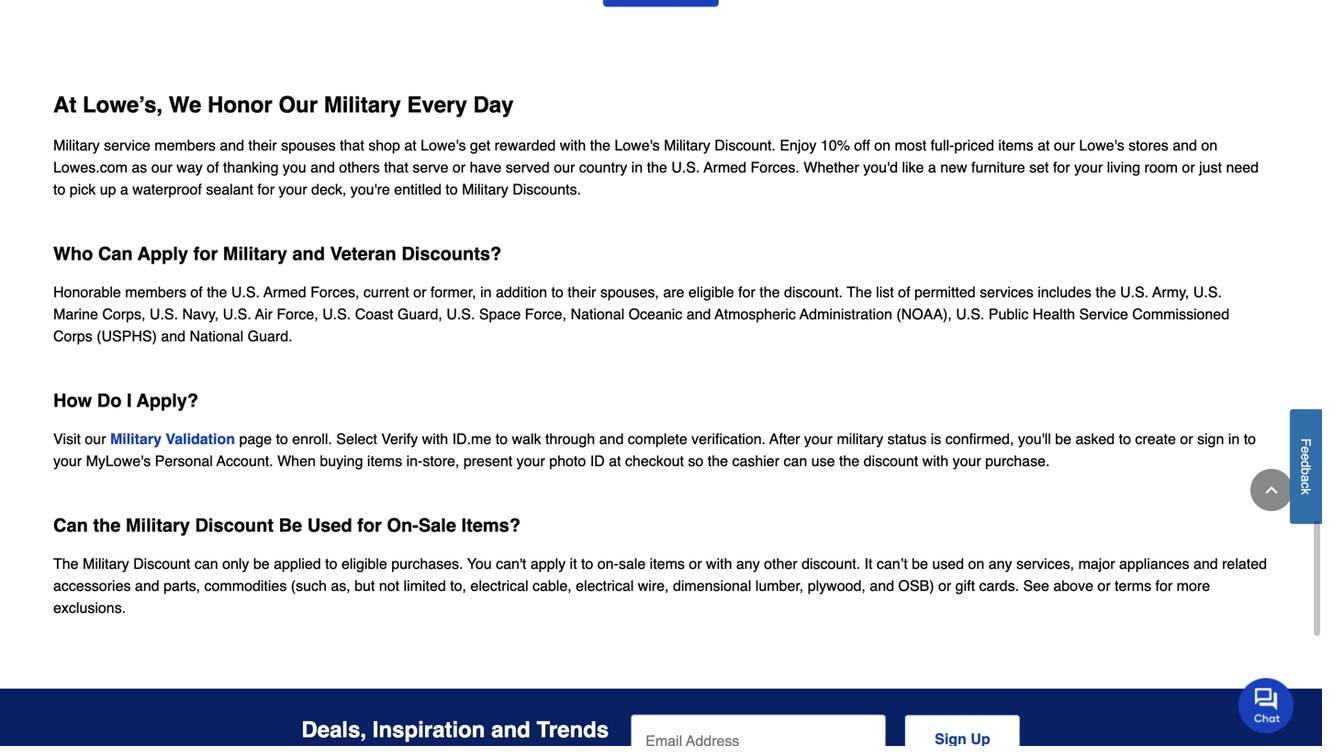 Task type: describe. For each thing, give the bounding box(es) containing it.
only
[[222, 556, 249, 573]]

3 lowe's from the left
[[1080, 137, 1125, 154]]

and down navy,
[[161, 328, 186, 345]]

your down walk
[[517, 453, 545, 470]]

eligible inside the military discount can only be applied to eligible purchases. you can't apply it to on-sale items or with any other discount. it can't be used on any services, major appliances and related accessories and parts, commodities (such as, but not limited to, electrical cable, electrical wire, dimensional lumber, plywood, and osb) or gift cards. see above or terms for more exclusions.
[[342, 556, 387, 573]]

lowe's,
[[83, 92, 163, 118]]

our
[[279, 92, 318, 118]]

army,
[[1153, 284, 1190, 301]]

other
[[764, 556, 798, 573]]

and left parts,
[[135, 578, 159, 595]]

used
[[933, 556, 964, 573]]

full-
[[931, 137, 955, 154]]

honor
[[208, 92, 273, 118]]

who
[[53, 243, 93, 265]]

gift
[[956, 578, 975, 595]]

and right oceanic
[[687, 306, 711, 323]]

space
[[479, 306, 521, 323]]

or inside for your living room or just need to pick up a waterproof sealant for your deck, you're entitled to military discounts.
[[1182, 159, 1195, 176]]

be
[[279, 515, 302, 536]]

it
[[865, 556, 873, 573]]

new
[[941, 159, 968, 176]]

chevron up image
[[1263, 481, 1281, 500]]

for right set at the right top of page
[[1053, 159, 1071, 176]]

1 any from the left
[[737, 556, 760, 573]]

sale
[[619, 556, 646, 573]]

as,
[[331, 578, 351, 595]]

permitted
[[915, 284, 976, 301]]

honorable members of the u.s. armed forces, current or former, in addition to their spouses, are eligible for the discount. the list of permitted services includes the u.s. army, u.s. marine corps, u.s. navy, u.s. air force, u.s. coast guard, u.s. space force, national oceanic and atmospheric administration (noaa), u.s. public health service commissioned corps (usphs) and national guard.
[[53, 284, 1230, 345]]

military up mylowe's
[[110, 431, 162, 448]]

1 electrical from the left
[[471, 578, 529, 595]]

in-
[[406, 453, 423, 470]]

deals,
[[302, 718, 367, 743]]

but
[[355, 578, 375, 595]]

with up store, at left bottom
[[422, 431, 448, 448]]

air
[[255, 306, 273, 323]]

your down confirmed,
[[953, 453, 982, 470]]

cable,
[[533, 578, 572, 595]]

osb)
[[899, 578, 935, 595]]

furniture
[[972, 159, 1026, 176]]

more
[[1177, 578, 1211, 595]]

the up service
[[1096, 284, 1116, 301]]

to up as,
[[325, 556, 338, 573]]

you're
[[351, 181, 390, 198]]

entitled
[[394, 181, 442, 198]]

for inside the military discount can only be applied to eligible purchases. you can't apply it to on-sale items or with any other discount. it can't be used on any services, major appliances and related accessories and parts, commodities (such as, but not limited to, electrical cable, electrical wire, dimensional lumber, plywood, and osb) or gift cards. see above or terms for more exclusions.
[[1156, 578, 1173, 595]]

1 horizontal spatial be
[[912, 556, 928, 573]]

walk
[[512, 431, 541, 448]]

major
[[1079, 556, 1116, 573]]

can't
[[877, 556, 908, 573]]

2 electrical from the left
[[576, 578, 634, 595]]

to right asked
[[1119, 431, 1131, 448]]

0 horizontal spatial of
[[190, 284, 203, 301]]

military up shop
[[324, 92, 401, 118]]

others
[[339, 159, 380, 176]]

items inside page to enroll. select verify with id.me to walk through and complete verification. after your military status is confirmed, you'll be asked to create or sign in to your mylowe's personal account. when buying items in-store, present your photo id at checkout so the cashier can use the discount with your purchase.
[[367, 453, 402, 470]]

you
[[283, 159, 306, 176]]

includes
[[1038, 284, 1092, 301]]

on inside the military discount can only be applied to eligible purchases. you can't apply it to on-sale items or with any other discount. it can't be used on any services, major appliances and related accessories and parts, commodities (such as, but not limited to, electrical cable, electrical wire, dimensional lumber, plywood, and osb) or gift cards. see above or terms for more exclusions.
[[968, 556, 985, 573]]

commissioned
[[1133, 306, 1230, 323]]

c
[[1299, 482, 1314, 489]]

1 horizontal spatial can
[[98, 243, 133, 265]]

marine
[[53, 306, 98, 323]]

whether
[[804, 159, 859, 176]]

appliances
[[1120, 556, 1190, 573]]

corps
[[53, 328, 92, 345]]

every
[[407, 92, 467, 118]]

d
[[1299, 461, 1314, 468]]

discount.
[[715, 137, 776, 154]]

our left stores
[[1054, 137, 1075, 154]]

used
[[307, 515, 352, 536]]

k
[[1299, 489, 1314, 495]]

to right it
[[581, 556, 594, 573]]

related
[[1223, 556, 1267, 573]]

after
[[770, 431, 800, 448]]

our right as at the top left of page
[[151, 159, 173, 176]]

navy,
[[182, 306, 219, 323]]

the right the 'so'
[[708, 453, 728, 470]]

veteran
[[330, 243, 397, 265]]

the up the country
[[590, 137, 611, 154]]

a inside button
[[1299, 475, 1314, 482]]

sealant
[[206, 181, 253, 198]]

scroll to top element
[[1251, 469, 1293, 512]]

0 horizontal spatial on
[[875, 137, 891, 154]]

off
[[854, 137, 870, 154]]

is
[[931, 431, 942, 448]]

stores
[[1129, 137, 1169, 154]]

with down 'is'
[[923, 453, 949, 470]]

sign
[[1198, 431, 1225, 448]]

are
[[663, 284, 685, 301]]

the inside honorable members of the u.s. armed forces, current or former, in addition to their spouses, are eligible for the discount. the list of permitted services includes the u.s. army, u.s. marine corps, u.s. navy, u.s. air force, u.s. coast guard, u.s. space force, national oceanic and atmospheric administration (noaa), u.s. public health service commissioned corps (usphs) and national guard.
[[847, 284, 872, 301]]

who can apply for military and veteran discounts?
[[53, 243, 502, 265]]

the right the country
[[647, 159, 668, 176]]

present
[[464, 453, 513, 470]]

apply
[[138, 243, 188, 265]]

2 lowe's from the left
[[615, 137, 660, 154]]

asked
[[1076, 431, 1115, 448]]

new furniture set
[[941, 159, 1049, 176]]

i
[[127, 390, 132, 412]]

when
[[277, 453, 316, 470]]

2 force, from the left
[[525, 306, 567, 323]]

store,
[[423, 453, 460, 470]]

or inside the military service members and their spouses that shop at lowe's get rewarded with the lowe's military discount. enjoy 10% off on most full-priced items at our lowe's stores and on lowes.com as our way of thanking you and others that serve or have served our country in the u.s. armed forces. whether you'd like a
[[453, 159, 466, 176]]

guard.
[[248, 328, 293, 345]]

plywood,
[[808, 578, 866, 595]]

your down you
[[279, 181, 307, 198]]

served
[[506, 159, 550, 176]]

at
[[53, 92, 77, 118]]

coast
[[355, 306, 394, 323]]

to up when
[[276, 431, 288, 448]]

pick
[[70, 181, 96, 198]]

and up thanking
[[220, 137, 244, 154]]

terms
[[1115, 578, 1152, 595]]

or down major
[[1098, 578, 1111, 595]]

to down serve
[[446, 181, 458, 198]]

at inside page to enroll. select verify with id.me to walk through and complete verification. after your military status is confirmed, you'll be asked to create or sign in to your mylowe's personal account. when buying items in-store, present your photo id at checkout so the cashier can use the discount with your purchase.
[[609, 453, 621, 470]]

their inside the military service members and their spouses that shop at lowe's get rewarded with the lowe's military discount. enjoy 10% off on most full-priced items at our lowe's stores and on lowes.com as our way of thanking you and others that serve or have served our country in the u.s. armed forces. whether you'd like a
[[248, 137, 277, 154]]

how do i apply?
[[53, 390, 199, 412]]

sale
[[419, 515, 456, 536]]

day
[[473, 92, 514, 118]]

corps,
[[102, 306, 146, 323]]

u.s. left air
[[223, 306, 251, 323]]

shop
[[369, 137, 400, 154]]

id
[[590, 453, 605, 470]]

for right "apply"
[[193, 243, 218, 265]]

1 vertical spatial national
[[190, 328, 244, 345]]

and down can't
[[870, 578, 895, 595]]

enroll.
[[292, 431, 332, 448]]

in inside page to enroll. select verify with id.me to walk through and complete verification. after your military status is confirmed, you'll be asked to create or sign in to your mylowe's personal account. when buying items in-store, present your photo id at checkout so the cashier can use the discount with your purchase.
[[1229, 431, 1240, 448]]



Task type: vqa. For each thing, say whether or not it's contained in the screenshot.
can in page to enroll. select verify with id.me to walk through and complete verification. after your military status is confirmed, you'll be asked to create or sign in to your mylowe's personal account. when buying items in-store, present your photo id at checkout so the cashier can use the discount with your purchase.
yes



Task type: locate. For each thing, give the bounding box(es) containing it.
the up atmospheric
[[760, 284, 780, 301]]

rewarded
[[495, 137, 556, 154]]

our right visit
[[85, 431, 106, 448]]

0 horizontal spatial national
[[190, 328, 244, 345]]

it
[[570, 556, 577, 573]]

any left other
[[737, 556, 760, 573]]

as
[[132, 159, 147, 176]]

1 vertical spatial in
[[480, 284, 492, 301]]

0 horizontal spatial any
[[737, 556, 760, 573]]

or inside honorable members of the u.s. armed forces, current or former, in addition to their spouses, are eligible for the discount. the list of permitted services includes the u.s. army, u.s. marine corps, u.s. navy, u.s. air force, u.s. coast guard, u.s. space force, national oceanic and atmospheric administration (noaa), u.s. public health service commissioned corps (usphs) and national guard.
[[413, 284, 427, 301]]

2 horizontal spatial of
[[898, 284, 911, 301]]

at lowe's, we honor our military every day
[[53, 92, 514, 118]]

items?
[[462, 515, 521, 536]]

members inside honorable members of the u.s. armed forces, current or former, in addition to their spouses, are eligible for the discount. the list of permitted services includes the u.s. army, u.s. marine corps, u.s. navy, u.s. air force, u.s. coast guard, u.s. space force, national oceanic and atmospheric administration (noaa), u.s. public health service commissioned corps (usphs) and national guard.
[[125, 284, 186, 301]]

can down after
[[784, 453, 808, 470]]

to left pick
[[53, 181, 66, 198]]

your left living at the top
[[1075, 159, 1103, 176]]

to left walk
[[496, 431, 508, 448]]

can inside page to enroll. select verify with id.me to walk through and complete verification. after your military status is confirmed, you'll be asked to create or sign in to your mylowe's personal account. when buying items in-store, present your photo id at checkout so the cashier can use the discount with your purchase.
[[784, 453, 808, 470]]

discount up parts,
[[133, 556, 190, 573]]

1 vertical spatial eligible
[[342, 556, 387, 573]]

create
[[1136, 431, 1176, 448]]

f e e d b a c k button
[[1290, 409, 1323, 524]]

that up others
[[340, 137, 364, 154]]

or left have
[[453, 159, 466, 176]]

u.s. down former,
[[447, 306, 475, 323]]

verify
[[381, 431, 418, 448]]

a inside for your living room or just need to pick up a waterproof sealant for your deck, you're entitled to military discounts.
[[120, 181, 128, 198]]

or inside page to enroll. select verify with id.me to walk through and complete verification. after your military status is confirmed, you'll be asked to create or sign in to your mylowe's personal account. when buying items in-store, present your photo id at checkout so the cashier can use the discount with your purchase.
[[1180, 431, 1194, 448]]

0 vertical spatial their
[[248, 137, 277, 154]]

can left only
[[195, 556, 218, 573]]

the left list in the top right of the page
[[847, 284, 872, 301]]

1 horizontal spatial their
[[568, 284, 596, 301]]

members up way
[[155, 137, 216, 154]]

1 horizontal spatial eligible
[[689, 284, 734, 301]]

with inside the military service members and their spouses that shop at lowe's get rewarded with the lowe's military discount. enjoy 10% off on most full-priced items at our lowe's stores and on lowes.com as our way of thanking you and others that serve or have served our country in the u.s. armed forces. whether you'd like a
[[560, 137, 586, 154]]

addition
[[496, 284, 547, 301]]

military inside for your living room or just need to pick up a waterproof sealant for your deck, you're entitled to military discounts.
[[462, 181, 509, 198]]

on-
[[387, 515, 419, 536]]

any up cards.
[[989, 556, 1013, 573]]

military
[[324, 92, 401, 118], [53, 137, 100, 154], [664, 137, 711, 154], [462, 181, 509, 198], [223, 243, 287, 265], [110, 431, 162, 448], [126, 515, 190, 536], [83, 556, 129, 573]]

for up atmospheric
[[739, 284, 756, 301]]

need
[[1227, 159, 1259, 176]]

see
[[1024, 578, 1050, 595]]

serve
[[413, 159, 449, 176]]

and inside page to enroll. select verify with id.me to walk through and complete verification. after your military status is confirmed, you'll be asked to create or sign in to your mylowe's personal account. when buying items in-store, present your photo id at checkout so the cashier can use the discount with your purchase.
[[599, 431, 624, 448]]

e up b
[[1299, 454, 1314, 461]]

0 horizontal spatial the
[[53, 556, 79, 573]]

1 horizontal spatial national
[[571, 306, 625, 323]]

1 horizontal spatial on
[[968, 556, 985, 573]]

their inside honorable members of the u.s. armed forces, current or former, in addition to their spouses, are eligible for the discount. the list of permitted services includes the u.s. army, u.s. marine corps, u.s. navy, u.s. air force, u.s. coast guard, u.s. space force, national oceanic and atmospheric administration (noaa), u.s. public health service commissioned corps (usphs) and national guard.
[[568, 284, 596, 301]]

services
[[980, 284, 1034, 301]]

up
[[100, 181, 116, 198]]

1 horizontal spatial at
[[609, 453, 621, 470]]

0 vertical spatial discount.
[[784, 284, 843, 301]]

1 horizontal spatial armed
[[704, 159, 747, 176]]

of inside the military service members and their spouses that shop at lowe's get rewarded with the lowe's military discount. enjoy 10% off on most full-priced items at our lowe's stores and on lowes.com as our way of thanking you and others that serve or have served our country in the u.s. armed forces. whether you'd like a
[[207, 159, 219, 176]]

lowe's up for your living room or just need to pick up a waterproof sealant for your deck, you're entitled to military discounts.
[[615, 137, 660, 154]]

0 vertical spatial eligible
[[689, 284, 734, 301]]

and up id
[[599, 431, 624, 448]]

electrical down on-
[[576, 578, 634, 595]]

0 horizontal spatial at
[[404, 137, 417, 154]]

eligible right the are
[[689, 284, 734, 301]]

the military discount can only be applied to eligible purchases. you can't apply it to on-sale items or with any other discount. it can't be used on any services, major appliances and related accessories and parts, commodities (such as, but not limited to, electrical cable, electrical wire, dimensional lumber, plywood, and osb) or gift cards. see above or terms for more exclusions.
[[53, 556, 1267, 617]]

(such
[[291, 578, 327, 595]]

u.s. down permitted in the top of the page
[[956, 306, 985, 323]]

2 horizontal spatial at
[[1038, 137, 1050, 154]]

1 horizontal spatial a
[[928, 159, 937, 176]]

can
[[98, 243, 133, 265], [53, 515, 88, 536]]

1 horizontal spatial discount
[[195, 515, 274, 536]]

1 vertical spatial discount
[[133, 556, 190, 573]]

in right the country
[[632, 159, 643, 176]]

lowe's up serve
[[421, 137, 466, 154]]

most
[[895, 137, 927, 154]]

a inside the military service members and their spouses that shop at lowe's get rewarded with the lowe's military discount. enjoy 10% off on most full-priced items at our lowe's stores and on lowes.com as our way of thanking you and others that serve or have served our country in the u.s. armed forces. whether you'd like a
[[928, 159, 937, 176]]

the up navy,
[[207, 284, 227, 301]]

u.s. down forces,
[[322, 306, 351, 323]]

armed up air
[[264, 284, 306, 301]]

and up more
[[1194, 556, 1218, 573]]

1 vertical spatial armed
[[264, 284, 306, 301]]

to right addition
[[551, 284, 564, 301]]

at
[[404, 137, 417, 154], [1038, 137, 1050, 154], [609, 453, 621, 470]]

discounts.
[[513, 181, 581, 198]]

account.
[[217, 453, 273, 470]]

2 horizontal spatial a
[[1299, 475, 1314, 482]]

a up k on the bottom right of the page
[[1299, 475, 1314, 482]]

armed
[[704, 159, 747, 176], [264, 284, 306, 301]]

b
[[1299, 468, 1314, 475]]

1 vertical spatial members
[[125, 284, 186, 301]]

to inside honorable members of the u.s. armed forces, current or former, in addition to their spouses, are eligible for the discount. the list of permitted services includes the u.s. army, u.s. marine corps, u.s. navy, u.s. air force, u.s. coast guard, u.s. space force, national oceanic and atmospheric administration (noaa), u.s. public health service commissioned corps (usphs) and national guard.
[[551, 284, 564, 301]]

photo
[[549, 453, 586, 470]]

purchases.
[[391, 556, 463, 573]]

discount. up administration
[[784, 284, 843, 301]]

0 horizontal spatial items
[[367, 453, 402, 470]]

2 vertical spatial items
[[650, 556, 685, 573]]

discount
[[864, 453, 919, 470]]

personal
[[155, 453, 213, 470]]

f
[[1299, 439, 1314, 447]]

the
[[590, 137, 611, 154], [647, 159, 668, 176], [207, 284, 227, 301], [760, 284, 780, 301], [1096, 284, 1116, 301], [708, 453, 728, 470], [839, 453, 860, 470], [93, 515, 121, 536]]

members inside the military service members and their spouses that shop at lowe's get rewarded with the lowe's military discount. enjoy 10% off on most full-priced items at our lowe's stores and on lowes.com as our way of thanking you and others that serve or have served our country in the u.s. armed forces. whether you'd like a
[[155, 137, 216, 154]]

in
[[632, 159, 643, 176], [480, 284, 492, 301], [1229, 431, 1240, 448]]

2 vertical spatial a
[[1299, 475, 1314, 482]]

on-
[[598, 556, 619, 573]]

0 horizontal spatial force,
[[277, 306, 318, 323]]

0 vertical spatial can
[[784, 453, 808, 470]]

1 horizontal spatial electrical
[[576, 578, 634, 595]]

and left trends
[[491, 718, 531, 743]]

u.s. inside the military service members and their spouses that shop at lowe's get rewarded with the lowe's military discount. enjoy 10% off on most full-priced items at our lowe's stores and on lowes.com as our way of thanking you and others that serve or have served our country in the u.s. armed forces. whether you'd like a
[[672, 159, 700, 176]]

0 vertical spatial armed
[[704, 159, 747, 176]]

be
[[1056, 431, 1072, 448], [253, 556, 270, 573], [912, 556, 928, 573]]

0 horizontal spatial eligible
[[342, 556, 387, 573]]

not
[[379, 578, 400, 595]]

health
[[1033, 306, 1076, 323]]

0 horizontal spatial a
[[120, 181, 128, 198]]

f e e d b a c k
[[1299, 439, 1314, 495]]

military up for your living room or just need to pick up a waterproof sealant for your deck, you're entitled to military discounts.
[[664, 137, 711, 154]]

their left spouses,
[[568, 284, 596, 301]]

0 horizontal spatial discount
[[133, 556, 190, 573]]

items
[[999, 137, 1034, 154], [367, 453, 402, 470], [650, 556, 685, 573]]

their up thanking
[[248, 137, 277, 154]]

and up room
[[1173, 137, 1198, 154]]

electrical down can't
[[471, 578, 529, 595]]

2 horizontal spatial be
[[1056, 431, 1072, 448]]

the down military
[[839, 453, 860, 470]]

current
[[364, 284, 409, 301]]

military up the lowes.com
[[53, 137, 100, 154]]

1 vertical spatial can
[[53, 515, 88, 536]]

1 lowe's from the left
[[421, 137, 466, 154]]

checkout
[[625, 453, 684, 470]]

armed inside honorable members of the u.s. armed forces, current or former, in addition to their spouses, are eligible for the discount. the list of permitted services includes the u.s. army, u.s. marine corps, u.s. navy, u.s. air force, u.s. coast guard, u.s. space force, national oceanic and atmospheric administration (noaa), u.s. public health service commissioned corps (usphs) and national guard.
[[264, 284, 306, 301]]

military down have
[[462, 181, 509, 198]]

for left on-
[[357, 515, 382, 536]]

apply?
[[137, 390, 199, 412]]

0 vertical spatial can
[[98, 243, 133, 265]]

national down spouses,
[[571, 306, 625, 323]]

page
[[239, 431, 272, 448]]

be right only
[[253, 556, 270, 573]]

can
[[784, 453, 808, 470], [195, 556, 218, 573]]

1 horizontal spatial can
[[784, 453, 808, 470]]

id.me
[[452, 431, 492, 448]]

above
[[1054, 578, 1094, 595]]

how
[[53, 390, 92, 412]]

or left gift
[[939, 578, 952, 595]]

the up accessories
[[93, 515, 121, 536]]

items inside the military discount can only be applied to eligible purchases. you can't apply it to on-sale items or with any other discount. it can't be used on any services, major appliances and related accessories and parts, commodities (such as, but not limited to, electrical cable, electrical wire, dimensional lumber, plywood, and osb) or gift cards. see above or terms for more exclusions.
[[650, 556, 685, 573]]

and
[[220, 137, 244, 154], [1173, 137, 1198, 154], [311, 159, 335, 176], [292, 243, 325, 265], [687, 306, 711, 323], [161, 328, 186, 345], [599, 431, 624, 448], [1194, 556, 1218, 573], [135, 578, 159, 595], [870, 578, 895, 595], [491, 718, 531, 743]]

with up the country
[[560, 137, 586, 154]]

spouses
[[281, 137, 336, 154]]

force, down addition
[[525, 306, 567, 323]]

spouses,
[[601, 284, 659, 301]]

you'll
[[1018, 431, 1051, 448]]

1 vertical spatial a
[[120, 181, 128, 198]]

1 horizontal spatial that
[[384, 159, 409, 176]]

in up space
[[480, 284, 492, 301]]

can up accessories
[[53, 515, 88, 536]]

2 horizontal spatial lowe's
[[1080, 137, 1125, 154]]

military up parts,
[[126, 515, 190, 536]]

or up guard,
[[413, 284, 427, 301]]

chat invite button image
[[1239, 678, 1295, 734]]

2 horizontal spatial in
[[1229, 431, 1240, 448]]

a right like
[[928, 159, 937, 176]]

1 vertical spatial their
[[568, 284, 596, 301]]

deals, inspiration and trends
[[302, 718, 609, 743]]

0 vertical spatial in
[[632, 159, 643, 176]]

0 vertical spatial national
[[571, 306, 625, 323]]

room
[[1145, 159, 1178, 176]]

2 horizontal spatial items
[[999, 137, 1034, 154]]

honorable
[[53, 284, 121, 301]]

on right off at the top
[[875, 137, 891, 154]]

u.s. right the country
[[672, 159, 700, 176]]

military up air
[[223, 243, 287, 265]]

public
[[989, 306, 1029, 323]]

discount. inside honorable members of the u.s. armed forces, current or former, in addition to their spouses, are eligible for the discount. the list of permitted services includes the u.s. army, u.s. marine corps, u.s. navy, u.s. air force, u.s. coast guard, u.s. space force, national oceanic and atmospheric administration (noaa), u.s. public health service commissioned corps (usphs) and national guard.
[[784, 284, 843, 301]]

1 horizontal spatial any
[[989, 556, 1013, 573]]

can inside the military discount can only be applied to eligible purchases. you can't apply it to on-sale items or with any other discount. it can't be used on any services, major appliances and related accessories and parts, commodities (such as, but not limited to, electrical cable, electrical wire, dimensional lumber, plywood, and osb) or gift cards. see above or terms for more exclusions.
[[195, 556, 218, 573]]

living
[[1107, 159, 1141, 176]]

administration
[[800, 306, 893, 323]]

1 vertical spatial items
[[367, 453, 402, 470]]

2 horizontal spatial on
[[1202, 137, 1218, 154]]

in right sign
[[1229, 431, 1240, 448]]

armed inside the military service members and their spouses that shop at lowe's get rewarded with the lowe's military discount. enjoy 10% off on most full-priced items at our lowe's stores and on lowes.com as our way of thanking you and others that serve or have served our country in the u.s. armed forces. whether you'd like a
[[704, 159, 747, 176]]

u.s. left navy,
[[150, 306, 178, 323]]

1 vertical spatial the
[[53, 556, 79, 573]]

force, right air
[[277, 306, 318, 323]]

in inside honorable members of the u.s. armed forces, current or former, in addition to their spouses, are eligible for the discount. the list of permitted services includes the u.s. army, u.s. marine corps, u.s. navy, u.s. air force, u.s. coast guard, u.s. space force, national oceanic and atmospheric administration (noaa), u.s. public health service commissioned corps (usphs) and national guard.
[[480, 284, 492, 301]]

1 horizontal spatial force,
[[525, 306, 567, 323]]

for inside honorable members of the u.s. armed forces, current or former, in addition to their spouses, are eligible for the discount. the list of permitted services includes the u.s. army, u.s. marine corps, u.s. navy, u.s. air force, u.s. coast guard, u.s. space force, national oceanic and atmospheric administration (noaa), u.s. public health service commissioned corps (usphs) and national guard.
[[739, 284, 756, 301]]

items up furniture
[[999, 137, 1034, 154]]

1 force, from the left
[[277, 306, 318, 323]]

thank you for your service. join the program today to start saving. get started. image
[[53, 0, 1269, 21]]

with inside the military discount can only be applied to eligible purchases. you can't apply it to on-sale items or with any other discount. it can't be used on any services, major appliances and related accessories and parts, commodities (such as, but not limited to, electrical cable, electrical wire, dimensional lumber, plywood, and osb) or gift cards. see above or terms for more exclusions.
[[706, 556, 732, 573]]

priced
[[955, 137, 995, 154]]

2 e from the top
[[1299, 454, 1314, 461]]

Email Address email field
[[631, 715, 886, 747]]

verification.
[[692, 431, 766, 448]]

1 e from the top
[[1299, 447, 1314, 454]]

in inside the military service members and their spouses that shop at lowe's get rewarded with the lowe's military discount. enjoy 10% off on most full-priced items at our lowe's stores and on lowes.com as our way of thanking you and others that serve or have served our country in the u.s. armed forces. whether you'd like a
[[632, 159, 643, 176]]

the inside the military discount can only be applied to eligible purchases. you can't apply it to on-sale items or with any other discount. it can't be used on any services, major appliances and related accessories and parts, commodities (such as, but not limited to, electrical cable, electrical wire, dimensional lumber, plywood, and osb) or gift cards. see above or terms for more exclusions.
[[53, 556, 79, 573]]

0 vertical spatial discount
[[195, 515, 274, 536]]

0 horizontal spatial can
[[53, 515, 88, 536]]

your down visit
[[53, 453, 82, 470]]

forces.
[[751, 159, 800, 176]]

validation
[[166, 431, 235, 448]]

discount. up plywood,
[[802, 556, 861, 573]]

1 vertical spatial that
[[384, 159, 409, 176]]

u.s. up commissioned
[[1194, 284, 1222, 301]]

0 horizontal spatial electrical
[[471, 578, 529, 595]]

for down appliances
[[1156, 578, 1173, 595]]

thanking
[[223, 159, 279, 176]]

1 horizontal spatial of
[[207, 159, 219, 176]]

applied
[[274, 556, 321, 573]]

service
[[104, 137, 150, 154]]

0 horizontal spatial that
[[340, 137, 364, 154]]

e up d
[[1299, 447, 1314, 454]]

do
[[97, 390, 122, 412]]

or left sign
[[1180, 431, 1194, 448]]

1 horizontal spatial items
[[650, 556, 685, 573]]

of
[[207, 159, 219, 176], [190, 284, 203, 301], [898, 284, 911, 301]]

form
[[631, 715, 1021, 747]]

and up deck,
[[311, 159, 335, 176]]

u.s. left army, at the top of page
[[1121, 284, 1149, 301]]

at right shop
[[404, 137, 417, 154]]

to right sign
[[1244, 431, 1256, 448]]

can right who
[[98, 243, 133, 265]]

our up the discounts.
[[554, 159, 575, 176]]

with up dimensional on the bottom of page
[[706, 556, 732, 573]]

0 horizontal spatial can
[[195, 556, 218, 573]]

visit our military validation
[[53, 431, 235, 448]]

0 vertical spatial a
[[928, 159, 937, 176]]

items inside the military service members and their spouses that shop at lowe's get rewarded with the lowe's military discount. enjoy 10% off on most full-priced items at our lowe's stores and on lowes.com as our way of thanking you and others that serve or have served our country in the u.s. armed forces. whether you'd like a
[[999, 137, 1034, 154]]

eligible inside honorable members of the u.s. armed forces, current or former, in addition to their spouses, are eligible for the discount. the list of permitted services includes the u.s. army, u.s. marine corps, u.s. navy, u.s. air force, u.s. coast guard, u.s. space force, national oceanic and atmospheric administration (noaa), u.s. public health service commissioned corps (usphs) and national guard.
[[689, 284, 734, 301]]

lowe's
[[421, 137, 466, 154], [615, 137, 660, 154], [1080, 137, 1125, 154]]

for down thanking
[[257, 181, 275, 198]]

0 vertical spatial the
[[847, 284, 872, 301]]

2 any from the left
[[989, 556, 1013, 573]]

eligible
[[689, 284, 734, 301], [342, 556, 387, 573]]

be right you'll
[[1056, 431, 1072, 448]]

military inside the military discount can only be applied to eligible purchases. you can't apply it to on-sale items or with any other discount. it can't be used on any services, major appliances and related accessories and parts, commodities (such as, but not limited to, electrical cable, electrical wire, dimensional lumber, plywood, and osb) or gift cards. see above or terms for more exclusions.
[[83, 556, 129, 573]]

be inside page to enroll. select verify with id.me to walk through and complete verification. after your military status is confirmed, you'll be asked to create or sign in to your mylowe's personal account. when buying items in-store, present your photo id at checkout so the cashier can use the discount with your purchase.
[[1056, 431, 1072, 448]]

members up corps,
[[125, 284, 186, 301]]

2 vertical spatial in
[[1229, 431, 1240, 448]]

accessories
[[53, 578, 131, 595]]

or up dimensional on the bottom of page
[[689, 556, 702, 573]]

of right way
[[207, 159, 219, 176]]

discount
[[195, 515, 274, 536], [133, 556, 190, 573]]

0 horizontal spatial in
[[480, 284, 492, 301]]

purchase.
[[986, 453, 1050, 470]]

1 horizontal spatial in
[[632, 159, 643, 176]]

that
[[340, 137, 364, 154], [384, 159, 409, 176]]

0 horizontal spatial be
[[253, 556, 270, 573]]

have
[[470, 159, 502, 176]]

armed down discount.
[[704, 159, 747, 176]]

0 horizontal spatial their
[[248, 137, 277, 154]]

exclusions.
[[53, 600, 126, 617]]

set
[[1030, 159, 1049, 176]]

and up forces,
[[292, 243, 325, 265]]

0 vertical spatial that
[[340, 137, 364, 154]]

1 horizontal spatial lowe's
[[615, 137, 660, 154]]

u.s. up air
[[231, 284, 260, 301]]

1 horizontal spatial the
[[847, 284, 872, 301]]

discount inside the military discount can only be applied to eligible purchases. you can't apply it to on-sale items or with any other discount. it can't be used on any services, major appliances and related accessories and parts, commodities (such as, but not limited to, electrical cable, electrical wire, dimensional lumber, plywood, and osb) or gift cards. see above or terms for more exclusions.
[[133, 556, 190, 573]]

or left the "just"
[[1182, 159, 1195, 176]]

on up gift
[[968, 556, 985, 573]]

at up set at the right top of page
[[1038, 137, 1050, 154]]

0 vertical spatial items
[[999, 137, 1034, 154]]

military up accessories
[[83, 556, 129, 573]]

1 vertical spatial can
[[195, 556, 218, 573]]

0 vertical spatial members
[[155, 137, 216, 154]]

way
[[177, 159, 203, 176]]

0 horizontal spatial lowe's
[[421, 137, 466, 154]]

discount. inside the military discount can only be applied to eligible purchases. you can't apply it to on-sale items or with any other discount. it can't be used on any services, major appliances and related accessories and parts, commodities (such as, but not limited to, electrical cable, electrical wire, dimensional lumber, plywood, and osb) or gift cards. see above or terms for more exclusions.
[[802, 556, 861, 573]]

oceanic
[[629, 306, 683, 323]]

0 horizontal spatial armed
[[264, 284, 306, 301]]

your up use
[[804, 431, 833, 448]]

1 vertical spatial discount.
[[802, 556, 861, 573]]

apply
[[531, 556, 566, 573]]



